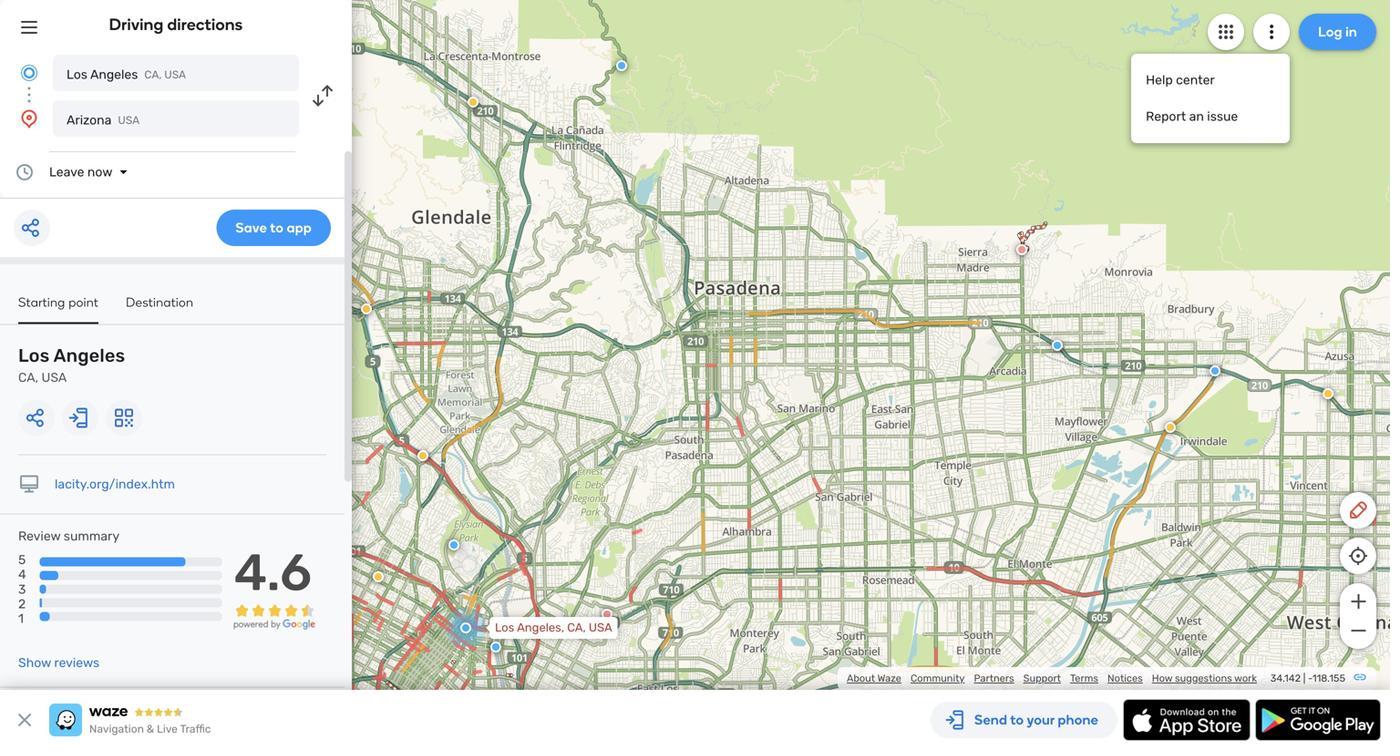 Task type: locate. For each thing, give the bounding box(es) containing it.
los inside los angeles ca, usa
[[18, 345, 50, 367]]

0 vertical spatial los
[[67, 67, 87, 82]]

1
[[18, 611, 24, 626]]

0 horizontal spatial police image
[[491, 642, 502, 653]]

notices link
[[1108, 673, 1143, 685]]

los angeles ca, usa
[[67, 67, 186, 82], [18, 345, 125, 385]]

1 vertical spatial police image
[[1210, 366, 1221, 377]]

ca, right angeles,
[[567, 621, 586, 635]]

starting point
[[18, 295, 99, 310]]

los left angeles,
[[495, 621, 515, 635]]

about waze community partners support terms notices how suggestions work
[[847, 673, 1258, 685]]

angeles
[[90, 67, 138, 82], [53, 345, 125, 367]]

los angeles ca, usa down driving
[[67, 67, 186, 82]]

1 vertical spatial ca,
[[18, 370, 38, 385]]

0 vertical spatial angeles
[[90, 67, 138, 82]]

&
[[147, 723, 154, 736]]

usa
[[164, 68, 186, 81], [118, 114, 140, 127], [42, 370, 67, 385], [589, 621, 613, 635]]

2 horizontal spatial ca,
[[567, 621, 586, 635]]

lacity.org/index.htm
[[55, 477, 175, 492]]

angeles up arizona usa
[[90, 67, 138, 82]]

police image
[[616, 60, 627, 71], [1210, 366, 1221, 377], [449, 540, 460, 551]]

review
[[18, 529, 61, 544]]

community link
[[911, 673, 965, 685]]

1 vertical spatial angeles
[[53, 345, 125, 367]]

1 vertical spatial los angeles ca, usa
[[18, 345, 125, 385]]

118.155
[[1313, 673, 1346, 685]]

0 horizontal spatial hazard image
[[361, 304, 372, 315]]

ca, down starting point "button"
[[18, 370, 38, 385]]

hazard image
[[468, 97, 479, 108], [1323, 388, 1334, 399], [1165, 422, 1176, 433], [418, 450, 429, 461]]

point
[[69, 295, 99, 310]]

about
[[847, 673, 876, 685]]

los down starting point "button"
[[18, 345, 50, 367]]

terms link
[[1071, 673, 1099, 685]]

zoom in image
[[1347, 591, 1370, 613]]

0 vertical spatial hazard image
[[361, 304, 372, 315]]

los
[[67, 67, 87, 82], [18, 345, 50, 367], [495, 621, 515, 635]]

2 horizontal spatial los
[[495, 621, 515, 635]]

0 vertical spatial police image
[[616, 60, 627, 71]]

los up arizona
[[67, 67, 87, 82]]

about waze link
[[847, 673, 902, 685]]

directions
[[167, 15, 243, 34]]

police image
[[1052, 340, 1063, 351], [491, 642, 502, 653]]

show reviews
[[18, 656, 100, 671]]

0 vertical spatial police image
[[1052, 340, 1063, 351]]

0 horizontal spatial police image
[[449, 540, 460, 551]]

1 vertical spatial los
[[18, 345, 50, 367]]

34.142
[[1271, 673, 1301, 685]]

how suggestions work link
[[1152, 673, 1258, 685]]

driving directions
[[109, 15, 243, 34]]

1 horizontal spatial ca,
[[144, 68, 162, 81]]

road closed image
[[1017, 244, 1028, 255]]

1 vertical spatial hazard image
[[373, 572, 384, 583]]

1 vertical spatial police image
[[491, 642, 502, 653]]

5
[[18, 553, 26, 568]]

current location image
[[18, 62, 40, 84]]

clock image
[[14, 161, 36, 183]]

usa right arizona
[[118, 114, 140, 127]]

1 horizontal spatial los
[[67, 67, 87, 82]]

2 horizontal spatial police image
[[1210, 366, 1221, 377]]

0 horizontal spatial los
[[18, 345, 50, 367]]

angeles,
[[517, 621, 565, 635]]

ca,
[[144, 68, 162, 81], [18, 370, 38, 385], [567, 621, 586, 635]]

1 horizontal spatial police image
[[616, 60, 627, 71]]

computer image
[[18, 474, 40, 496]]

angeles down point
[[53, 345, 125, 367]]

reviews
[[54, 656, 100, 671]]

2
[[18, 597, 26, 612]]

34.142 | -118.155
[[1271, 673, 1346, 685]]

destination button
[[126, 295, 194, 322]]

lacity.org/index.htm link
[[55, 477, 175, 492]]

|
[[1304, 673, 1306, 685]]

ca, down driving
[[144, 68, 162, 81]]

starting point button
[[18, 295, 99, 324]]

live
[[157, 723, 178, 736]]

link image
[[1353, 670, 1368, 685]]

hazard image
[[361, 304, 372, 315], [373, 572, 384, 583]]

los angeles ca, usa down starting point "button"
[[18, 345, 125, 385]]

suggestions
[[1176, 673, 1233, 685]]

3
[[18, 582, 26, 597]]



Task type: describe. For each thing, give the bounding box(es) containing it.
support link
[[1024, 673, 1061, 685]]

support
[[1024, 673, 1061, 685]]

pencil image
[[1348, 500, 1370, 522]]

now
[[87, 165, 113, 180]]

show
[[18, 656, 51, 671]]

leave now
[[49, 165, 113, 180]]

usa down road closed icon
[[589, 621, 613, 635]]

arizona usa
[[67, 113, 140, 128]]

zoom out image
[[1347, 620, 1370, 642]]

x image
[[14, 709, 36, 731]]

1 horizontal spatial hazard image
[[373, 572, 384, 583]]

location image
[[18, 108, 40, 129]]

0 vertical spatial los angeles ca, usa
[[67, 67, 186, 82]]

traffic
[[180, 723, 211, 736]]

driving
[[109, 15, 164, 34]]

2 vertical spatial police image
[[449, 540, 460, 551]]

4.6
[[234, 543, 312, 603]]

navigation
[[89, 723, 144, 736]]

road closed image
[[602, 609, 613, 620]]

summary
[[64, 529, 119, 544]]

partners link
[[974, 673, 1015, 685]]

-
[[1309, 673, 1313, 685]]

leave
[[49, 165, 84, 180]]

work
[[1235, 673, 1258, 685]]

destination
[[126, 295, 194, 310]]

starting
[[18, 295, 65, 310]]

community
[[911, 673, 965, 685]]

terms
[[1071, 673, 1099, 685]]

navigation & live traffic
[[89, 723, 211, 736]]

arizona
[[67, 113, 112, 128]]

0 vertical spatial ca,
[[144, 68, 162, 81]]

los angeles, ca, usa
[[495, 621, 613, 635]]

waze
[[878, 673, 902, 685]]

usa down driving directions
[[164, 68, 186, 81]]

1 horizontal spatial police image
[[1052, 340, 1063, 351]]

usa down starting point "button"
[[42, 370, 67, 385]]

review summary
[[18, 529, 119, 544]]

usa inside arizona usa
[[118, 114, 140, 127]]

2 vertical spatial ca,
[[567, 621, 586, 635]]

notices
[[1108, 673, 1143, 685]]

4
[[18, 567, 26, 582]]

0 horizontal spatial ca,
[[18, 370, 38, 385]]

how
[[1152, 673, 1173, 685]]

partners
[[974, 673, 1015, 685]]

2 vertical spatial los
[[495, 621, 515, 635]]

5 4 3 2 1
[[18, 553, 26, 626]]



Task type: vqa. For each thing, say whether or not it's contained in the screenshot.
embed
no



